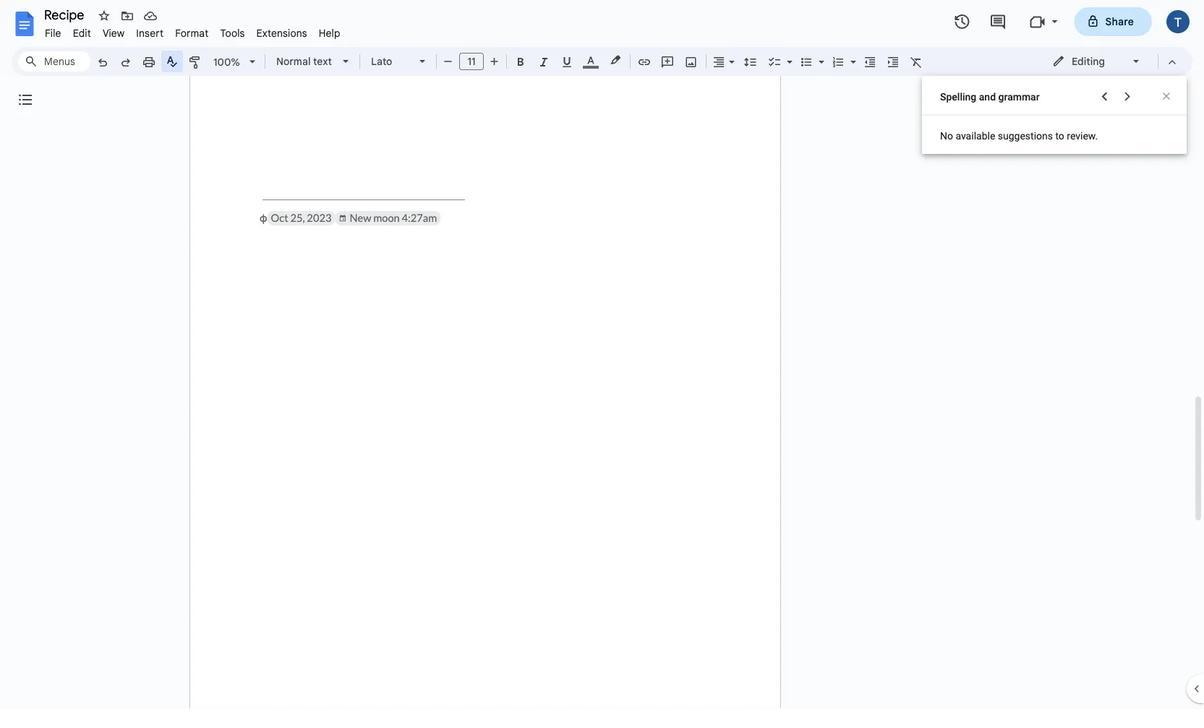 Task type: vqa. For each thing, say whether or not it's contained in the screenshot.
"outline" heading
no



Task type: locate. For each thing, give the bounding box(es) containing it.
extensions
[[257, 27, 307, 39]]

application
[[0, 0, 1205, 710]]

editing
[[1072, 55, 1105, 68]]

lato
[[371, 55, 392, 68]]

menu bar inside menu bar banner
[[39, 19, 346, 43]]

review.
[[1067, 130, 1098, 142]]

Menus field
[[18, 51, 90, 72]]

editing button
[[1042, 51, 1152, 72]]

grammar
[[999, 91, 1040, 103]]

Font size text field
[[460, 53, 483, 70]]

format menu item
[[169, 25, 214, 42]]

text
[[313, 55, 332, 68]]

Zoom text field
[[210, 52, 245, 72]]

help menu item
[[313, 25, 346, 42]]

normal text
[[276, 55, 332, 68]]

help
[[319, 27, 340, 39]]

spelling and grammar
[[940, 91, 1040, 103]]

extensions menu item
[[251, 25, 313, 42]]

file
[[45, 27, 61, 39]]

insert
[[136, 27, 164, 39]]

menu bar containing file
[[39, 19, 346, 43]]

to
[[1056, 130, 1065, 142]]

menu bar banner
[[0, 0, 1205, 710]]

format
[[175, 27, 209, 39]]

Font size field
[[459, 53, 490, 71]]

spelling
[[940, 91, 977, 103]]

available
[[956, 130, 996, 142]]

highlight color image
[[608, 51, 624, 69]]

insert menu item
[[130, 25, 169, 42]]

main toolbar
[[90, 0, 928, 561]]

tools menu item
[[214, 25, 251, 42]]

menu bar
[[39, 19, 346, 43]]



Task type: describe. For each thing, give the bounding box(es) containing it.
tools
[[220, 27, 245, 39]]

view
[[103, 27, 125, 39]]

and
[[979, 91, 996, 103]]

insert image image
[[683, 51, 700, 72]]

Rename text field
[[39, 6, 93, 23]]

numbered list menu image
[[847, 52, 857, 57]]

share button
[[1075, 7, 1152, 36]]

share
[[1106, 15, 1134, 28]]

mode and view toolbar
[[1042, 47, 1184, 76]]

file menu item
[[39, 25, 67, 42]]

edit menu item
[[67, 25, 97, 42]]

no
[[940, 130, 953, 142]]

suggestions
[[998, 130, 1053, 142]]

styles list. normal text selected. option
[[276, 51, 334, 72]]

Zoom field
[[208, 51, 262, 73]]

edit
[[73, 27, 91, 39]]

no available suggestions to review.
[[940, 130, 1098, 142]]

checklist menu image
[[783, 52, 793, 57]]

view menu item
[[97, 25, 130, 42]]

line & paragraph spacing image
[[743, 51, 759, 72]]

spelling and grammar check dialog
[[922, 76, 1187, 154]]

Star checkbox
[[94, 6, 114, 26]]

text color image
[[583, 51, 599, 69]]

normal
[[276, 55, 311, 68]]

application containing share
[[0, 0, 1205, 710]]

font list. lato selected. option
[[371, 51, 411, 72]]



